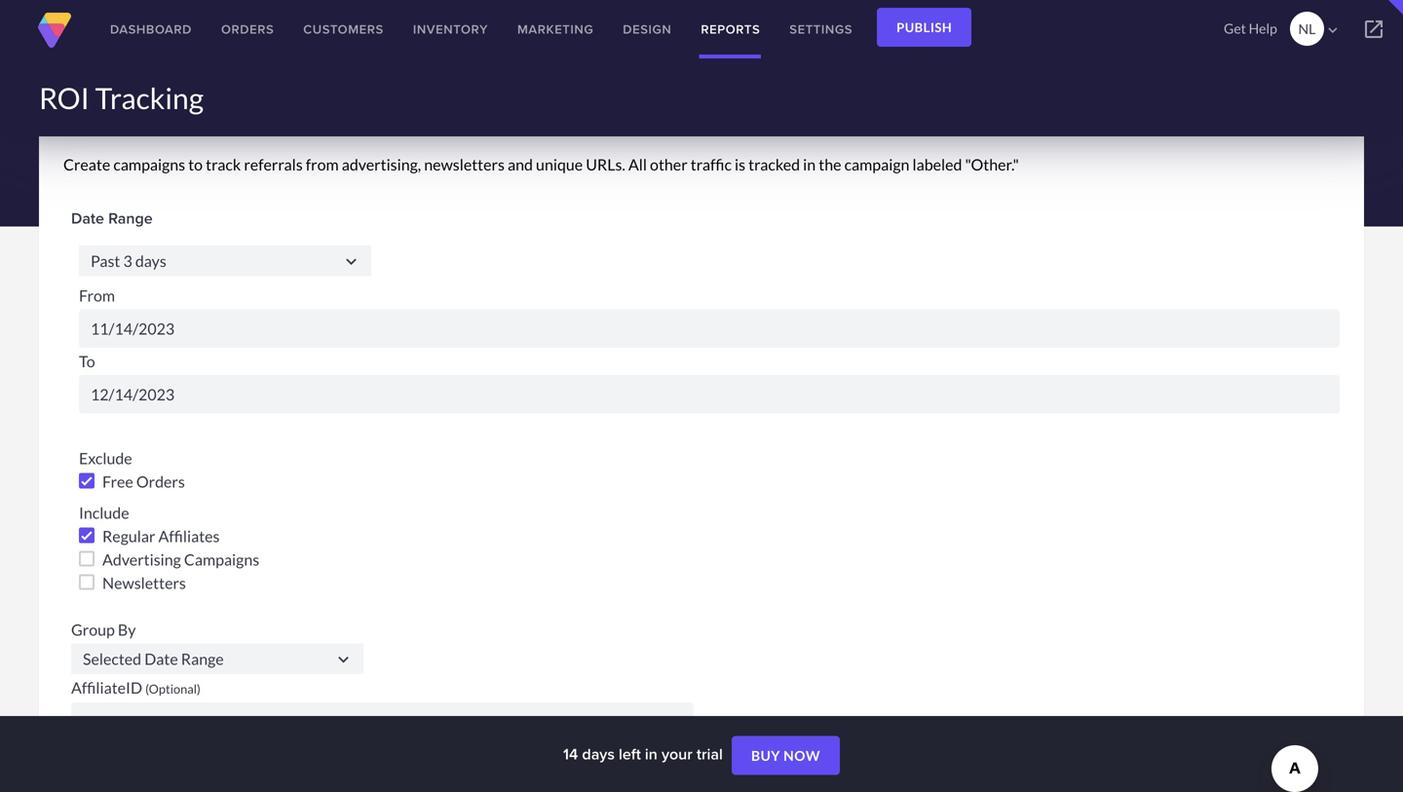 Task type: vqa. For each thing, say whether or not it's contained in the screenshot.
regular
yes



Task type: describe. For each thing, give the bounding box(es) containing it.
is
[[735, 155, 746, 174]]

left
[[619, 743, 641, 765]]

days
[[582, 743, 615, 765]]

campaign
[[844, 155, 910, 174]]

advertising campaigns
[[102, 550, 259, 569]]

help
[[1249, 20, 1277, 37]]

labeled
[[913, 155, 962, 174]]

From text field
[[79, 309, 1340, 348]]

group
[[71, 620, 115, 639]]

1 horizontal spatial orders
[[221, 20, 274, 38]]

trial
[[697, 743, 723, 765]]

inventory
[[413, 20, 488, 38]]

to
[[79, 352, 98, 371]]

your
[[662, 743, 693, 765]]

0 horizontal spatial orders
[[136, 472, 185, 491]]

free
[[102, 472, 133, 491]]

publish button
[[877, 8, 972, 47]]

campaigns
[[184, 550, 259, 569]]

14 days left in your trial
[[563, 743, 727, 765]]

14
[[563, 743, 578, 765]]

date
[[71, 207, 104, 229]]

 for group by
[[333, 649, 354, 670]]

buy
[[751, 748, 780, 764]]


[[1324, 21, 1342, 39]]

affiliates
[[158, 527, 220, 546]]

settings
[[790, 20, 853, 38]]

campaigns
[[113, 155, 185, 174]]

free orders
[[102, 472, 185, 491]]

affiliateid (optional)
[[71, 678, 201, 697]]

1 horizontal spatial in
[[803, 155, 816, 174]]

traffic
[[691, 155, 732, 174]]

regular
[[102, 527, 155, 546]]

publish
[[897, 19, 952, 35]]

customers
[[303, 20, 384, 38]]

buy now link
[[732, 736, 840, 775]]

and
[[508, 155, 533, 174]]

dashboard link
[[95, 0, 207, 58]]

newsletters
[[102, 573, 186, 592]]



Task type: locate. For each thing, give the bounding box(es) containing it.
roi
[[39, 80, 89, 115]]

1 vertical spatial in
[[645, 743, 658, 765]]

unique
[[536, 155, 583, 174]]

tracking
[[95, 80, 204, 115]]

"other."
[[965, 155, 1019, 174]]

0 vertical spatial 
[[341, 251, 362, 272]]

reports
[[701, 20, 760, 38]]

nl 
[[1298, 20, 1342, 39]]

in right left at the left of the page
[[645, 743, 658, 765]]

all
[[628, 155, 647, 174]]

create campaigns to track referrals from advertising, newsletters and unique urls. all other traffic is tracked in the campaign labeled "other."
[[63, 155, 1019, 174]]

0 vertical spatial in
[[803, 155, 816, 174]]

regular affiliates
[[102, 527, 220, 546]]

tracked
[[749, 155, 800, 174]]

(optional)
[[145, 682, 201, 696]]

orders left customers
[[221, 20, 274, 38]]

group by
[[71, 620, 139, 639]]

date range
[[71, 207, 153, 229]]


[[1362, 18, 1386, 41]]

design
[[623, 20, 672, 38]]

track
[[206, 155, 241, 174]]

the
[[819, 155, 841, 174]]

orders
[[221, 20, 274, 38], [136, 472, 185, 491]]

affiliateid
[[71, 678, 142, 697]]

exclude
[[79, 449, 135, 468]]

orders right free
[[136, 472, 185, 491]]

other
[[650, 155, 688, 174]]

roi tracking
[[39, 80, 204, 115]]

referrals
[[244, 155, 303, 174]]

0 horizontal spatial in
[[645, 743, 658, 765]]

1 vertical spatial 
[[333, 649, 354, 670]]

by
[[118, 620, 136, 639]]

dashboard
[[110, 20, 192, 38]]

0 vertical spatial orders
[[221, 20, 274, 38]]

urls.
[[586, 155, 625, 174]]

advertising,
[[342, 155, 421, 174]]

get help
[[1224, 20, 1277, 37]]

1 vertical spatial orders
[[136, 472, 185, 491]]

from
[[306, 155, 339, 174]]

in
[[803, 155, 816, 174], [645, 743, 658, 765]]

now
[[784, 748, 821, 764]]

None text field
[[79, 246, 371, 276]]

to
[[188, 155, 203, 174]]


[[341, 251, 362, 272], [333, 649, 354, 670]]

get
[[1224, 20, 1246, 37]]

 link
[[1345, 0, 1403, 58]]

newsletters
[[424, 155, 505, 174]]

include
[[79, 503, 132, 522]]

advertising
[[102, 550, 181, 569]]

marketing
[[517, 20, 594, 38]]

from
[[79, 286, 115, 305]]

range
[[108, 207, 153, 229]]

nl
[[1298, 20, 1316, 37]]

To text field
[[79, 375, 1340, 414]]

create
[[63, 155, 110, 174]]

 for date range
[[341, 251, 362, 272]]

in left the
[[803, 155, 816, 174]]

buy now
[[751, 748, 821, 764]]

None text field
[[71, 644, 363, 674]]



